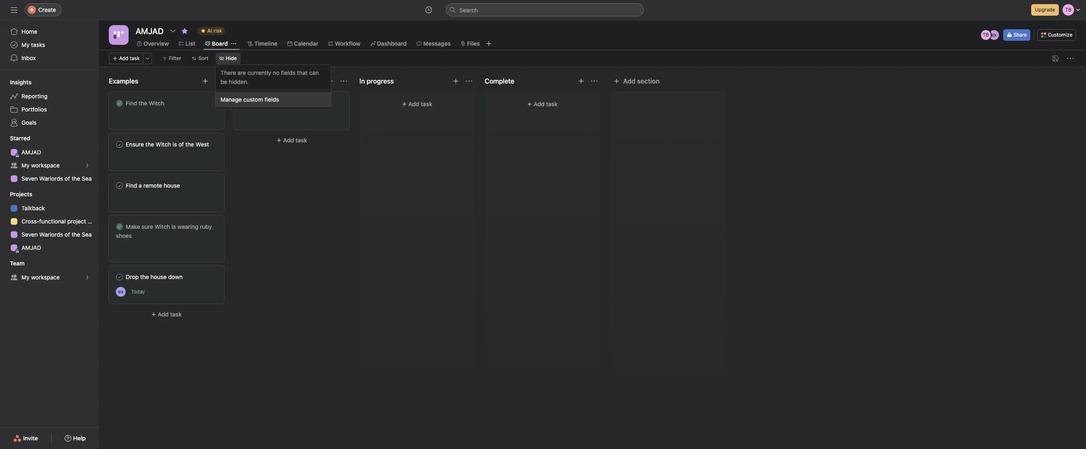 Task type: describe. For each thing, give the bounding box(es) containing it.
see details, my workspace image
[[85, 163, 90, 168]]

there are currently no fields that can be hidden.
[[221, 69, 319, 85]]

insights element
[[0, 75, 99, 131]]

my workspace link for see details, my workspace icon
[[5, 159, 94, 172]]

my for see details, my workspace icon
[[21, 162, 29, 169]]

manage custom fields
[[221, 96, 279, 103]]

custom
[[243, 96, 263, 103]]

workflow link
[[328, 39, 361, 48]]

today
[[131, 289, 145, 295]]

projects button
[[0, 190, 32, 199]]

more section actions image for examples
[[215, 78, 222, 85]]

at risk button
[[194, 25, 229, 37]]

completed checkbox for task 1
[[240, 99, 250, 108]]

timeline
[[254, 40, 277, 47]]

0 vertical spatial house
[[164, 182, 180, 189]]

history image
[[425, 7, 432, 13]]

seven warlords of the sea for talkback
[[21, 231, 92, 238]]

in progress
[[360, 78, 394, 85]]

dashboard
[[377, 40, 407, 47]]

amjad for 1st amjad link from the top
[[21, 149, 41, 156]]

cross-functional project plan link
[[5, 215, 99, 228]]

dashboard link
[[370, 39, 407, 48]]

warlords for amjad
[[39, 175, 63, 182]]

projects element
[[0, 187, 99, 256]]

1 amjad link from the top
[[5, 146, 94, 159]]

add task image for examples
[[202, 78, 209, 85]]

make sure witch is wearing ruby shoes
[[116, 223, 212, 240]]

more section actions image for in progress
[[466, 78, 472, 85]]

insights button
[[0, 78, 31, 87]]

completed checkbox for find a remote house
[[115, 181, 125, 191]]

that
[[297, 69, 308, 76]]

drop
[[126, 274, 139, 281]]

completed checkbox for make sure witch is wearing ruby shoes
[[115, 222, 125, 232]]

witch for find
[[149, 100, 164, 107]]

starred button
[[0, 134, 30, 143]]

filter button
[[159, 53, 185, 64]]

is for wearing
[[172, 223, 176, 230]]

talkback
[[21, 205, 45, 212]]

my inside "link"
[[21, 41, 29, 48]]

today button
[[131, 289, 145, 295]]

of for talkback
[[65, 231, 70, 238]]

amjad for 1st amjad link from the bottom of the page
[[21, 244, 41, 252]]

share button
[[1003, 29, 1031, 41]]

at risk
[[207, 28, 222, 34]]

tasks
[[31, 41, 45, 48]]

messages
[[423, 40, 451, 47]]

sea for amjad
[[82, 175, 92, 182]]

my for see details, my workspace image
[[21, 274, 29, 281]]

add task image for in progress
[[453, 78, 459, 85]]

board
[[212, 40, 228, 47]]

help button
[[59, 432, 91, 447]]

drop the house down
[[126, 274, 183, 281]]

see details, my workspace image
[[85, 275, 90, 280]]

sort button
[[188, 53, 212, 64]]

calendar link
[[287, 39, 318, 48]]

projects
[[10, 191, 32, 198]]

seven for talkback
[[21, 231, 38, 238]]

reporting link
[[5, 90, 94, 103]]

starred
[[10, 135, 30, 142]]

global element
[[0, 20, 99, 70]]

my tasks link
[[5, 38, 94, 52]]

can
[[309, 69, 319, 76]]

Search tasks, projects, and more text field
[[446, 3, 644, 16]]

portfolios
[[21, 106, 47, 113]]

timeline link
[[248, 39, 277, 48]]

2 amjad link from the top
[[5, 242, 94, 255]]

add tab image
[[486, 40, 492, 47]]

plan
[[88, 218, 99, 225]]

ensure
[[126, 141, 144, 148]]

seven warlords of the sea link for amjad
[[5, 172, 94, 186]]

fields inside there are currently no fields that can be hidden.
[[281, 69, 296, 76]]

overview
[[143, 40, 169, 47]]

ensure the witch is of the west
[[126, 141, 209, 148]]

0 vertical spatial ex
[[992, 32, 997, 38]]

files
[[467, 40, 480, 47]]

currently
[[248, 69, 271, 76]]

is for of
[[173, 141, 177, 148]]

completed image for find the witch
[[115, 99, 125, 108]]

make
[[126, 223, 140, 230]]

menu containing there are currently no fields that can be hidden.
[[216, 65, 331, 109]]

inbox link
[[5, 52, 94, 65]]

insights
[[10, 79, 31, 86]]

starred element
[[0, 131, 99, 187]]

are
[[238, 69, 246, 76]]

save options image
[[1053, 55, 1059, 62]]

tab actions image
[[231, 41, 236, 46]]

calendar
[[294, 40, 318, 47]]

completed checkbox for ensure the witch is of the west
[[115, 140, 125, 150]]

help
[[73, 435, 86, 442]]

find a remote house
[[126, 182, 180, 189]]

more section actions image
[[591, 78, 598, 85]]

hide
[[226, 55, 237, 61]]

workspace for see details, my workspace icon
[[31, 162, 60, 169]]

customize button
[[1038, 29, 1077, 41]]

section
[[637, 78, 660, 85]]

team button
[[0, 260, 25, 268]]

list
[[185, 40, 195, 47]]

be
[[221, 78, 227, 85]]

ex button
[[116, 287, 126, 297]]

reporting
[[21, 93, 47, 100]]

sure
[[142, 223, 153, 230]]

share
[[1014, 32, 1027, 38]]

1
[[265, 100, 267, 107]]

completed image for find a remote house
[[115, 181, 125, 191]]

upgrade
[[1035, 7, 1055, 13]]

messages link
[[417, 39, 451, 48]]

sort
[[198, 55, 209, 61]]

files link
[[461, 39, 480, 48]]



Task type: locate. For each thing, give the bounding box(es) containing it.
1 more section actions image from the left
[[215, 78, 222, 85]]

2 horizontal spatial more section actions image
[[466, 78, 472, 85]]

my inside 'teams' 'element'
[[21, 274, 29, 281]]

None text field
[[134, 24, 166, 38]]

0 vertical spatial amjad
[[21, 149, 41, 156]]

seven warlords of the sea link up talkback link in the top of the page
[[5, 172, 94, 186]]

hide sidebar image
[[11, 7, 17, 13]]

find the witch
[[126, 100, 164, 107]]

no
[[273, 69, 280, 76]]

2 add task image from the left
[[578, 78, 585, 85]]

more section actions image
[[215, 78, 222, 85], [341, 78, 347, 85], [466, 78, 472, 85]]

1 add task image from the left
[[202, 78, 209, 85]]

invite
[[23, 435, 38, 442]]

0 horizontal spatial more section actions image
[[215, 78, 222, 85]]

completed image for task 1
[[240, 99, 250, 108]]

completed checkbox left "a"
[[115, 181, 125, 191]]

warlords
[[39, 175, 63, 182], [39, 231, 63, 238]]

2 find from the top
[[126, 182, 137, 189]]

ruby
[[200, 223, 212, 230]]

1 vertical spatial amjad
[[21, 244, 41, 252]]

1 completed image from the top
[[115, 99, 125, 108]]

find for find the witch
[[126, 100, 137, 107]]

2 warlords from the top
[[39, 231, 63, 238]]

seven warlords of the sea link inside projects element
[[5, 228, 94, 242]]

my workspace link inside 'teams' 'element'
[[5, 271, 94, 284]]

west
[[196, 141, 209, 148]]

0 vertical spatial fields
[[281, 69, 296, 76]]

0 horizontal spatial ex
[[118, 289, 123, 295]]

goals link
[[5, 116, 94, 129]]

amjad inside projects element
[[21, 244, 41, 252]]

0 vertical spatial seven warlords of the sea
[[21, 175, 92, 182]]

is left west
[[173, 141, 177, 148]]

the inside projects element
[[72, 231, 80, 238]]

1 vertical spatial seven warlords of the sea link
[[5, 228, 94, 242]]

witch
[[149, 100, 164, 107], [156, 141, 171, 148], [155, 223, 170, 230]]

cross-
[[21, 218, 39, 225]]

house left down
[[150, 274, 167, 281]]

is
[[173, 141, 177, 148], [172, 223, 176, 230]]

Completed checkbox
[[115, 99, 125, 108], [240, 99, 250, 108], [115, 140, 125, 150], [115, 181, 125, 191], [115, 222, 125, 232], [115, 273, 125, 282]]

1 vertical spatial seven warlords of the sea
[[21, 231, 92, 238]]

wearing
[[178, 223, 198, 230]]

invite button
[[8, 432, 43, 447]]

cross-functional project plan
[[21, 218, 99, 225]]

my workspace for see details, my workspace icon
[[21, 162, 60, 169]]

seven warlords of the sea link inside "starred" element
[[5, 172, 94, 186]]

seven warlords of the sea inside "starred" element
[[21, 175, 92, 182]]

2 workspace from the top
[[31, 274, 60, 281]]

completed image left the drop at the left bottom of page
[[115, 273, 125, 282]]

task
[[251, 100, 263, 107]]

add inside button
[[623, 78, 636, 85]]

1 vertical spatial my workspace
[[21, 274, 60, 281]]

amjad up team
[[21, 244, 41, 252]]

seven warlords of the sea
[[21, 175, 92, 182], [21, 231, 92, 238]]

my left tasks on the top of page
[[21, 41, 29, 48]]

sea down see details, my workspace icon
[[82, 175, 92, 182]]

amjad inside "starred" element
[[21, 149, 41, 156]]

workspace inside "starred" element
[[31, 162, 60, 169]]

seven warlords of the sea link for talkback
[[5, 228, 94, 242]]

ex inside button
[[118, 289, 123, 295]]

0 vertical spatial workspace
[[31, 162, 60, 169]]

my workspace for see details, my workspace image
[[21, 274, 60, 281]]

2 vertical spatial my
[[21, 274, 29, 281]]

0 vertical spatial seven
[[21, 175, 38, 182]]

sea
[[82, 175, 92, 182], [82, 231, 92, 238]]

add task
[[119, 55, 140, 61], [409, 101, 433, 108], [534, 101, 558, 108], [283, 137, 307, 144], [158, 311, 182, 318]]

find
[[126, 100, 137, 107], [126, 182, 137, 189]]

completed image left task
[[240, 99, 250, 108]]

completed image for ensure the witch is of the west
[[115, 140, 125, 150]]

ex left today button
[[118, 289, 123, 295]]

1 my from the top
[[21, 41, 29, 48]]

team
[[10, 260, 25, 267]]

a
[[139, 182, 142, 189]]

warlords for talkback
[[39, 231, 63, 238]]

0 vertical spatial sea
[[82, 175, 92, 182]]

0 vertical spatial amjad link
[[5, 146, 94, 159]]

amjad link down goals link
[[5, 146, 94, 159]]

amjad down starred
[[21, 149, 41, 156]]

home
[[21, 28, 37, 35]]

seven up the projects
[[21, 175, 38, 182]]

add task image
[[202, 78, 209, 85], [327, 78, 334, 85]]

more actions image right 'save options' icon
[[1067, 55, 1074, 62]]

my workspace link down starred
[[5, 159, 94, 172]]

seven for amjad
[[21, 175, 38, 182]]

0 vertical spatial my workspace link
[[5, 159, 94, 172]]

workspace for see details, my workspace image
[[31, 274, 60, 281]]

find down 'examples'
[[126, 100, 137, 107]]

add task image left be at the left top of the page
[[202, 78, 209, 85]]

fields
[[281, 69, 296, 76], [265, 96, 279, 103]]

1 sea from the top
[[82, 175, 92, 182]]

1 warlords from the top
[[39, 175, 63, 182]]

2 seven warlords of the sea from the top
[[21, 231, 92, 238]]

workflow
[[335, 40, 361, 47]]

0 horizontal spatial completed image
[[115, 181, 125, 191]]

2 more section actions image from the left
[[341, 78, 347, 85]]

2 my workspace from the top
[[21, 274, 60, 281]]

there
[[221, 69, 236, 76]]

completed checkbox for find the witch
[[115, 99, 125, 108]]

0 vertical spatial seven warlords of the sea link
[[5, 172, 94, 186]]

0 vertical spatial find
[[126, 100, 137, 107]]

to do
[[234, 78, 251, 85]]

2 seven from the top
[[21, 231, 38, 238]]

2 add task image from the left
[[327, 78, 334, 85]]

2 sea from the top
[[82, 231, 92, 238]]

1 seven warlords of the sea link from the top
[[5, 172, 94, 186]]

completed image for drop the house down
[[115, 273, 125, 282]]

fields right task
[[265, 96, 279, 103]]

0 horizontal spatial more actions image
[[145, 56, 150, 61]]

my workspace link
[[5, 159, 94, 172], [5, 271, 94, 284]]

completed image left ensure
[[115, 140, 125, 150]]

1 workspace from the top
[[31, 162, 60, 169]]

warlords inside projects element
[[39, 231, 63, 238]]

fields inside menu item
[[265, 96, 279, 103]]

completed checkbox left ensure
[[115, 140, 125, 150]]

project
[[67, 218, 86, 225]]

1 vertical spatial is
[[172, 223, 176, 230]]

of left west
[[179, 141, 184, 148]]

add task image for to do
[[327, 78, 334, 85]]

2 completed image from the top
[[115, 140, 125, 150]]

completed checkbox for drop the house down
[[115, 273, 125, 282]]

functional
[[39, 218, 66, 225]]

witch inside make sure witch is wearing ruby shoes
[[155, 223, 170, 230]]

hidden.
[[229, 78, 249, 85]]

1 my workspace link from the top
[[5, 159, 94, 172]]

of
[[179, 141, 184, 148], [65, 175, 70, 182], [65, 231, 70, 238]]

0 vertical spatial of
[[179, 141, 184, 148]]

add task image for complete
[[578, 78, 585, 85]]

0 vertical spatial completed image
[[240, 99, 250, 108]]

witch for make
[[155, 223, 170, 230]]

add task image
[[453, 78, 459, 85], [578, 78, 585, 85]]

remove from starred image
[[181, 28, 188, 34]]

1 horizontal spatial more actions image
[[1067, 55, 1074, 62]]

create
[[38, 6, 56, 13]]

seven down cross- at left
[[21, 231, 38, 238]]

2 amjad from the top
[[21, 244, 41, 252]]

manage
[[221, 96, 242, 103]]

add
[[119, 55, 128, 61], [623, 78, 636, 85], [409, 101, 419, 108], [534, 101, 545, 108], [283, 137, 294, 144], [158, 311, 169, 318]]

board image
[[114, 30, 124, 40]]

task 1
[[251, 100, 267, 107]]

1 vertical spatial of
[[65, 175, 70, 182]]

remote
[[143, 182, 162, 189]]

warlords down cross-functional project plan link on the left of the page
[[39, 231, 63, 238]]

inbox
[[21, 54, 36, 61]]

workspace inside 'teams' 'element'
[[31, 274, 60, 281]]

1 horizontal spatial add task image
[[327, 78, 334, 85]]

1 vertical spatial warlords
[[39, 231, 63, 238]]

my down starred
[[21, 162, 29, 169]]

seven warlords of the sea down cross-functional project plan
[[21, 231, 92, 238]]

1 amjad from the top
[[21, 149, 41, 156]]

seven warlords of the sea link
[[5, 172, 94, 186], [5, 228, 94, 242]]

1 vertical spatial sea
[[82, 231, 92, 238]]

sea inside projects element
[[82, 231, 92, 238]]

1 vertical spatial workspace
[[31, 274, 60, 281]]

1 horizontal spatial add task image
[[578, 78, 585, 85]]

create button
[[25, 3, 61, 16]]

0 horizontal spatial fields
[[265, 96, 279, 103]]

seven warlords of the sea inside projects element
[[21, 231, 92, 238]]

shoes
[[116, 233, 132, 240]]

completed image
[[115, 99, 125, 108], [115, 140, 125, 150], [115, 222, 125, 232], [115, 273, 125, 282]]

show options image
[[170, 28, 176, 34]]

examples
[[109, 78, 138, 85]]

completed checkbox left the drop at the left bottom of page
[[115, 273, 125, 282]]

more section actions image for to do
[[341, 78, 347, 85]]

my workspace inside "starred" element
[[21, 162, 60, 169]]

witch for ensure
[[156, 141, 171, 148]]

add task image down workflow link
[[327, 78, 334, 85]]

amjad link up 'teams' 'element'
[[5, 242, 94, 255]]

4 completed image from the top
[[115, 273, 125, 282]]

completed image left "a"
[[115, 181, 125, 191]]

my workspace link inside "starred" element
[[5, 159, 94, 172]]

1 vertical spatial ex
[[118, 289, 123, 295]]

1 vertical spatial completed image
[[115, 181, 125, 191]]

completed checkbox up the shoes
[[115, 222, 125, 232]]

3 more section actions image from the left
[[466, 78, 472, 85]]

more section actions image left in progress
[[341, 78, 347, 85]]

my workspace down team
[[21, 274, 60, 281]]

1 vertical spatial fields
[[265, 96, 279, 103]]

fields right no
[[281, 69, 296, 76]]

0 vertical spatial my
[[21, 41, 29, 48]]

seven inside projects element
[[21, 231, 38, 238]]

0 vertical spatial witch
[[149, 100, 164, 107]]

1 find from the top
[[126, 100, 137, 107]]

completed image
[[240, 99, 250, 108], [115, 181, 125, 191]]

1 seven from the top
[[21, 175, 38, 182]]

1 vertical spatial find
[[126, 182, 137, 189]]

1 vertical spatial my
[[21, 162, 29, 169]]

1 vertical spatial amjad link
[[5, 242, 94, 255]]

0 vertical spatial is
[[173, 141, 177, 148]]

board link
[[205, 39, 228, 48]]

the
[[139, 100, 147, 107], [146, 141, 154, 148], [185, 141, 194, 148], [72, 175, 80, 182], [72, 231, 80, 238], [140, 274, 149, 281]]

2 vertical spatial of
[[65, 231, 70, 238]]

hide button
[[216, 53, 241, 64]]

3 my from the top
[[21, 274, 29, 281]]

completed image up the shoes
[[115, 222, 125, 232]]

0 horizontal spatial add task image
[[202, 78, 209, 85]]

workspace
[[31, 162, 60, 169], [31, 274, 60, 281]]

1 vertical spatial house
[[150, 274, 167, 281]]

more section actions image left complete
[[466, 78, 472, 85]]

seven warlords of the sea up talkback link in the top of the page
[[21, 175, 92, 182]]

at
[[207, 28, 212, 34]]

ex right tb
[[992, 32, 997, 38]]

portfolios link
[[5, 103, 94, 116]]

upgrade button
[[1032, 4, 1059, 16]]

completed image down 'examples'
[[115, 99, 125, 108]]

amjad link
[[5, 146, 94, 159], [5, 242, 94, 255]]

1 seven warlords of the sea from the top
[[21, 175, 92, 182]]

2 my workspace link from the top
[[5, 271, 94, 284]]

manage custom fields menu item
[[216, 90, 331, 109]]

1 horizontal spatial more section actions image
[[341, 78, 347, 85]]

more actions image
[[1067, 55, 1074, 62], [145, 56, 150, 61]]

0 vertical spatial warlords
[[39, 175, 63, 182]]

my down team
[[21, 274, 29, 281]]

add section button
[[610, 74, 663, 89]]

completed checkbox left task
[[240, 99, 250, 108]]

overview link
[[137, 39, 169, 48]]

0 vertical spatial my workspace
[[21, 162, 60, 169]]

seven inside "starred" element
[[21, 175, 38, 182]]

risk
[[214, 28, 222, 34]]

of inside projects element
[[65, 231, 70, 238]]

talkback link
[[5, 202, 94, 215]]

my
[[21, 41, 29, 48], [21, 162, 29, 169], [21, 274, 29, 281]]

is left wearing
[[172, 223, 176, 230]]

1 horizontal spatial fields
[[281, 69, 296, 76]]

my inside "starred" element
[[21, 162, 29, 169]]

my workspace down starred
[[21, 162, 60, 169]]

more section actions image down there
[[215, 78, 222, 85]]

1 vertical spatial seven
[[21, 231, 38, 238]]

3 completed image from the top
[[115, 222, 125, 232]]

completed image for make sure witch is wearing ruby shoes
[[115, 222, 125, 232]]

find left "a"
[[126, 182, 137, 189]]

house right remote
[[164, 182, 180, 189]]

sea inside "starred" element
[[82, 175, 92, 182]]

of up talkback link in the top of the page
[[65, 175, 70, 182]]

1 horizontal spatial completed image
[[240, 99, 250, 108]]

sea for talkback
[[82, 231, 92, 238]]

is inside make sure witch is wearing ruby shoes
[[172, 223, 176, 230]]

customize
[[1048, 32, 1073, 38]]

seven warlords of the sea link down functional
[[5, 228, 94, 242]]

sea down plan
[[82, 231, 92, 238]]

1 my workspace from the top
[[21, 162, 60, 169]]

warlords inside "starred" element
[[39, 175, 63, 182]]

2 seven warlords of the sea link from the top
[[5, 228, 94, 242]]

menu
[[216, 65, 331, 109]]

of for amjad
[[65, 175, 70, 182]]

my workspace link for see details, my workspace image
[[5, 271, 94, 284]]

my workspace inside 'teams' 'element'
[[21, 274, 60, 281]]

teams element
[[0, 256, 99, 286]]

of inside "starred" element
[[65, 175, 70, 182]]

more actions image down overview link
[[145, 56, 150, 61]]

warlords up talkback link in the top of the page
[[39, 175, 63, 182]]

filter
[[169, 55, 181, 61]]

1 add task image from the left
[[453, 78, 459, 85]]

list link
[[179, 39, 195, 48]]

2 my from the top
[[21, 162, 29, 169]]

the inside "starred" element
[[72, 175, 80, 182]]

1 horizontal spatial ex
[[992, 32, 997, 38]]

2 vertical spatial witch
[[155, 223, 170, 230]]

find for find a remote house
[[126, 182, 137, 189]]

complete
[[485, 78, 515, 85]]

ex
[[992, 32, 997, 38], [118, 289, 123, 295]]

seven warlords of the sea for amjad
[[21, 175, 92, 182]]

goals
[[21, 119, 37, 126]]

home link
[[5, 25, 94, 38]]

of down cross-functional project plan
[[65, 231, 70, 238]]

0 horizontal spatial add task image
[[453, 78, 459, 85]]

tb
[[983, 32, 989, 38]]

1 vertical spatial witch
[[156, 141, 171, 148]]

completed checkbox down 'examples'
[[115, 99, 125, 108]]

1 vertical spatial my workspace link
[[5, 271, 94, 284]]

my workspace link down team
[[5, 271, 94, 284]]



Task type: vqa. For each thing, say whether or not it's contained in the screenshot.
0 TOTAL PROJECTS
no



